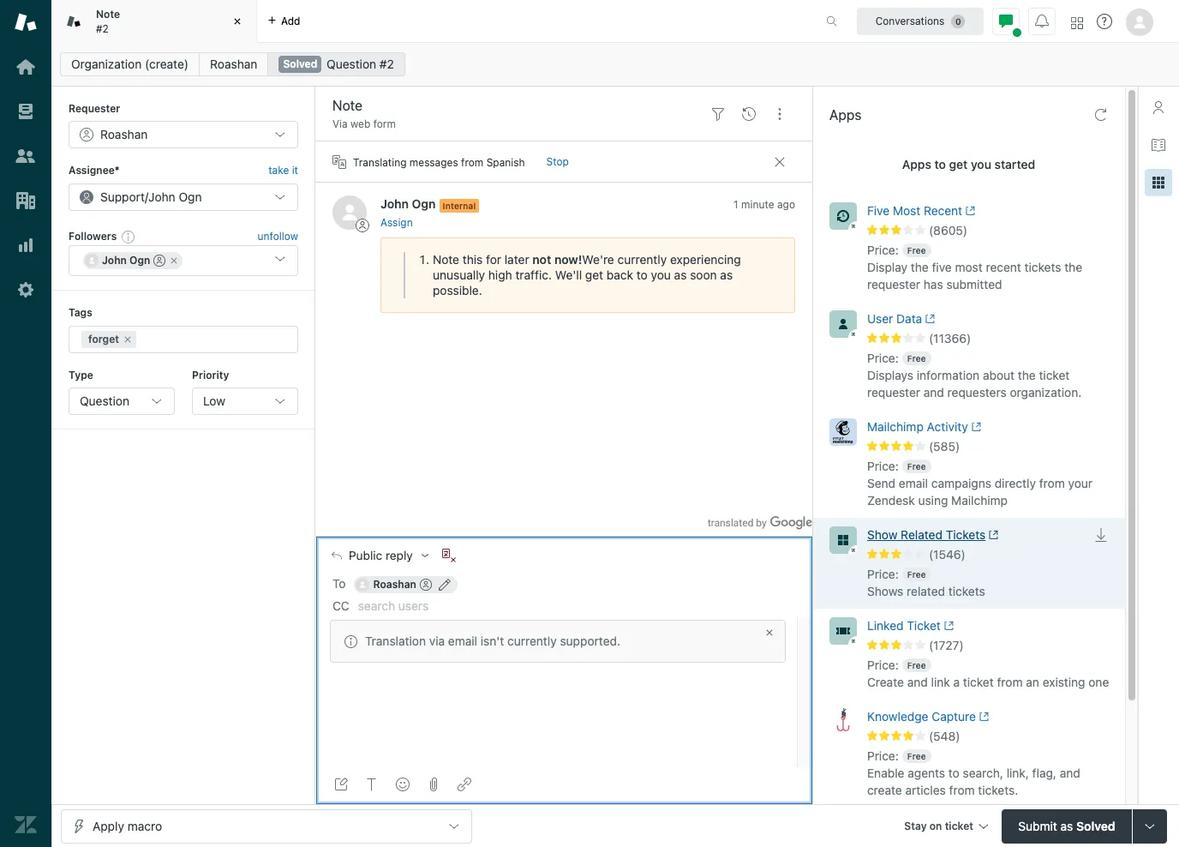 Task type: locate. For each thing, give the bounding box(es) containing it.
mailchimp down campaigns
[[952, 493, 1008, 507]]

0 horizontal spatial as
[[674, 267, 687, 282]]

tickets up the "linked ticket" link
[[949, 584, 986, 598]]

(opens in a new tab) image up (11366)
[[923, 314, 936, 324]]

(opens in a new tab) image up '(8605)'
[[963, 206, 976, 216]]

1 horizontal spatial apps
[[902, 157, 932, 171]]

enable
[[868, 765, 905, 780]]

get up 'recent'
[[950, 157, 968, 171]]

1 horizontal spatial #2
[[380, 57, 394, 71]]

stop
[[547, 156, 569, 168]]

currently
[[618, 252, 667, 266], [508, 634, 557, 648]]

roashan down reply
[[373, 578, 417, 591]]

apps up five most recent
[[902, 157, 932, 171]]

1 vertical spatial solved
[[1077, 818, 1116, 833]]

free down ticket
[[908, 660, 926, 670]]

tickets
[[1025, 260, 1062, 274], [949, 584, 986, 598]]

email up using
[[899, 476, 928, 490]]

1 vertical spatial email
[[448, 634, 478, 648]]

tickets right recent
[[1025, 260, 1062, 274]]

0 horizontal spatial user is an agent image
[[154, 255, 166, 267]]

(opens in a new tab) image up 3 stars. 1546 reviews. element at the right
[[986, 530, 999, 540]]

views image
[[15, 100, 37, 123]]

currently right isn't
[[508, 634, 557, 648]]

0 horizontal spatial the
[[911, 260, 929, 274]]

question inside popup button
[[80, 393, 129, 408]]

0 vertical spatial (opens in a new tab) image
[[963, 206, 976, 216]]

stay on ticket
[[905, 819, 974, 832]]

1 vertical spatial question
[[80, 393, 129, 408]]

1 vertical spatial user is an agent image
[[420, 579, 432, 591]]

link
[[932, 675, 951, 689]]

(opens in a new tab) image
[[923, 314, 936, 324], [969, 422, 982, 432], [941, 621, 954, 631], [976, 712, 990, 722]]

mailchimp activity image
[[830, 418, 857, 446]]

user
[[868, 311, 894, 326]]

and inside price: free enable agents to search, link, flag, and create articles from tickets.
[[1060, 765, 1081, 780]]

note up organization
[[96, 8, 120, 21]]

note for #2
[[96, 8, 120, 21]]

0 horizontal spatial email
[[448, 634, 478, 648]]

a
[[954, 675, 960, 689]]

1 requester from the top
[[868, 277, 921, 291]]

priority
[[192, 368, 229, 381]]

Subject field
[[329, 95, 700, 116]]

ogn
[[179, 189, 202, 204], [412, 197, 436, 211], [130, 254, 150, 267]]

price: inside price: free display the five most recent tickets the requester has submitted
[[868, 243, 899, 257]]

john up 'assign'
[[381, 197, 409, 211]]

cc
[[333, 598, 350, 613]]

tickets inside price: free display the five most recent tickets the requester has submitted
[[1025, 260, 1062, 274]]

5 price: from the top
[[868, 657, 899, 672]]

ogn inside john ogn internal assign
[[412, 197, 436, 211]]

assign
[[381, 216, 413, 229]]

price: free enable agents to search, link, flag, and create articles from tickets.
[[868, 748, 1081, 797]]

2 vertical spatial to
[[949, 765, 960, 780]]

price: up displays
[[868, 351, 899, 365]]

roashan down close icon
[[210, 57, 258, 71]]

(opens in a new tab) image for recent
[[963, 206, 976, 216]]

type
[[69, 368, 93, 381]]

avatar image
[[333, 196, 367, 230]]

(opens in a new tab) image inside user data link
[[923, 314, 936, 324]]

has
[[924, 277, 944, 291]]

0 horizontal spatial tickets
[[949, 584, 986, 598]]

1 horizontal spatial ogn
[[179, 189, 202, 204]]

note this for later not now!
[[433, 252, 582, 266]]

ogn right /
[[179, 189, 202, 204]]

0 horizontal spatial john
[[102, 254, 127, 267]]

1 horizontal spatial currently
[[618, 252, 667, 266]]

draft mode image
[[334, 778, 348, 791]]

2 free from the top
[[908, 353, 926, 363]]

from inside price: free send email campaigns directly from your zendesk using mailchimp
[[1040, 476, 1065, 490]]

get down "we're"
[[585, 267, 604, 282]]

price: up create
[[868, 657, 899, 672]]

(opens in a new tab) image for tickets
[[986, 530, 999, 540]]

(opens in a new tab) image up 4 stars. 548 reviews. element
[[976, 712, 990, 722]]

2 vertical spatial ticket
[[945, 819, 974, 832]]

remove image
[[123, 334, 133, 344]]

free for the
[[908, 245, 926, 255]]

zendesk products image
[[1072, 17, 1084, 29]]

to right agents
[[949, 765, 960, 780]]

note up unusually
[[433, 252, 460, 266]]

1 horizontal spatial question
[[327, 57, 376, 71]]

free
[[908, 245, 926, 255], [908, 353, 926, 363], [908, 461, 926, 471], [908, 569, 926, 579], [908, 660, 926, 670], [908, 751, 926, 761]]

currently inside alert
[[508, 634, 557, 648]]

price: inside price: free send email campaigns directly from your zendesk using mailchimp
[[868, 459, 899, 473]]

to up 'recent'
[[935, 157, 946, 171]]

1 horizontal spatial tickets
[[1025, 260, 1062, 274]]

0 vertical spatial mailchimp
[[868, 419, 924, 434]]

roashan inside 'secondary' element
[[210, 57, 258, 71]]

1 vertical spatial ticket
[[963, 675, 994, 689]]

get inside we're currently experiencing unusually high traffic. we'll get back to you as soon as possible.
[[585, 267, 604, 282]]

free inside price: free enable agents to search, link, flag, and create articles from tickets.
[[908, 751, 926, 761]]

ticket right on
[[945, 819, 974, 832]]

campaigns
[[932, 476, 992, 490]]

0 vertical spatial get
[[950, 157, 968, 171]]

2 horizontal spatial ogn
[[412, 197, 436, 211]]

submitted
[[947, 277, 1003, 291]]

you right back
[[651, 267, 671, 282]]

the up has
[[911, 260, 929, 274]]

0 horizontal spatial note
[[96, 8, 120, 21]]

1 minute ago
[[734, 198, 796, 211]]

0 horizontal spatial #2
[[96, 22, 109, 35]]

#2 for question #2
[[380, 57, 394, 71]]

stop button
[[535, 149, 580, 176]]

1 horizontal spatial note
[[433, 252, 460, 266]]

0 horizontal spatial (opens in a new tab) image
[[963, 206, 976, 216]]

1 vertical spatial you
[[651, 267, 671, 282]]

1 horizontal spatial you
[[971, 157, 992, 171]]

tickets.
[[979, 783, 1019, 797]]

requester element
[[69, 121, 298, 149]]

1 horizontal spatial to
[[935, 157, 946, 171]]

free up displays
[[908, 353, 926, 363]]

as right "soon"
[[720, 267, 733, 282]]

0 vertical spatial currently
[[618, 252, 667, 266]]

4 price: from the top
[[868, 567, 899, 581]]

1 vertical spatial requester
[[868, 385, 921, 399]]

price: up display at the top
[[868, 243, 899, 257]]

0 horizontal spatial solved
[[283, 57, 317, 70]]

1 horizontal spatial user is an agent image
[[420, 579, 432, 591]]

1 vertical spatial get
[[585, 267, 604, 282]]

public reply
[[349, 549, 413, 562]]

started
[[995, 157, 1036, 171]]

knowledge capture image
[[830, 708, 857, 735]]

1 vertical spatial mailchimp
[[952, 493, 1008, 507]]

(8605)
[[929, 223, 968, 237]]

assignee*
[[69, 164, 120, 177]]

data
[[897, 311, 923, 326]]

and
[[924, 385, 945, 399], [908, 675, 928, 689], [1060, 765, 1081, 780]]

using
[[919, 493, 949, 507]]

price: up enable
[[868, 748, 899, 763]]

currently up back
[[618, 252, 667, 266]]

free inside price: free create and link a ticket from an existing one
[[908, 660, 926, 670]]

low button
[[192, 387, 298, 415]]

requester down displays
[[868, 385, 921, 399]]

submit as solved
[[1019, 818, 1116, 833]]

0 horizontal spatial roashan
[[100, 127, 148, 142]]

to inside we're currently experiencing unusually high traffic. we'll get back to you as soon as possible.
[[637, 267, 648, 282]]

free inside price: free display the five most recent tickets the requester has submitted
[[908, 245, 926, 255]]

2 requester from the top
[[868, 385, 921, 399]]

show related tickets link
[[868, 526, 1084, 547]]

(opens in a new tab) image for capture
[[976, 712, 990, 722]]

user is an agent image inside the john ogn option
[[154, 255, 166, 267]]

five
[[868, 203, 890, 218]]

free up display at the top
[[908, 245, 926, 255]]

capture
[[932, 709, 976, 723]]

0 vertical spatial email
[[899, 476, 928, 490]]

(opens in a new tab) image for activity
[[969, 422, 982, 432]]

tarashultz49@gmail.com image
[[85, 254, 99, 268]]

linked ticket image
[[830, 617, 857, 645]]

(opens in a new tab) image inside the "linked ticket" link
[[941, 621, 954, 631]]

ogn inside option
[[130, 254, 150, 267]]

0 vertical spatial you
[[971, 157, 992, 171]]

0 horizontal spatial currently
[[508, 634, 557, 648]]

0 horizontal spatial ogn
[[130, 254, 150, 267]]

price: inside price: free enable agents to search, link, flag, and create articles from tickets.
[[868, 748, 899, 763]]

0 vertical spatial tickets
[[1025, 260, 1062, 274]]

and left the link
[[908, 675, 928, 689]]

0 vertical spatial question
[[327, 57, 376, 71]]

free up agents
[[908, 751, 926, 761]]

6 free from the top
[[908, 751, 926, 761]]

ticket inside price: free displays information about the ticket requester and requesters organization.
[[1039, 368, 1070, 382]]

1 horizontal spatial mailchimp
[[952, 493, 1008, 507]]

3 free from the top
[[908, 461, 926, 471]]

john right support
[[148, 189, 175, 204]]

submit
[[1019, 818, 1058, 833]]

john inside option
[[102, 254, 127, 267]]

0 vertical spatial requester
[[868, 277, 921, 291]]

get started image
[[15, 56, 37, 78]]

roashan link
[[199, 52, 269, 76]]

question for question
[[80, 393, 129, 408]]

2 vertical spatial roashan
[[373, 578, 417, 591]]

0 vertical spatial to
[[935, 157, 946, 171]]

note
[[96, 8, 120, 21], [433, 252, 460, 266]]

(opens in a new tab) image
[[963, 206, 976, 216], [986, 530, 999, 540]]

recent
[[986, 260, 1022, 274]]

#2
[[96, 22, 109, 35], [380, 57, 394, 71]]

0 vertical spatial apps
[[830, 107, 862, 123]]

0 vertical spatial roashan
[[210, 57, 258, 71]]

this
[[463, 252, 483, 266]]

format text image
[[365, 778, 379, 791]]

1 horizontal spatial get
[[950, 157, 968, 171]]

0 horizontal spatial get
[[585, 267, 604, 282]]

organization.
[[1010, 385, 1082, 399]]

question up web
[[327, 57, 376, 71]]

filter image
[[712, 107, 725, 121]]

1 vertical spatial apps
[[902, 157, 932, 171]]

5 free from the top
[[908, 660, 926, 670]]

0 vertical spatial note
[[96, 8, 120, 21]]

traffic.
[[516, 267, 552, 282]]

(opens in a new tab) image inside five most recent link
[[963, 206, 976, 216]]

1 vertical spatial (opens in a new tab) image
[[986, 530, 999, 540]]

free inside the price: free shows related tickets
[[908, 569, 926, 579]]

solved left displays possible ticket submission types icon
[[1077, 818, 1116, 833]]

email right the via
[[448, 634, 478, 648]]

main element
[[0, 0, 51, 847]]

3 price: from the top
[[868, 459, 899, 473]]

from
[[461, 156, 484, 169], [1040, 476, 1065, 490], [997, 675, 1023, 689], [950, 783, 975, 797]]

requester inside price: free display the five most recent tickets the requester has submitted
[[868, 277, 921, 291]]

price: for shows
[[868, 567, 899, 581]]

and inside price: free displays information about the ticket requester and requesters organization.
[[924, 385, 945, 399]]

price: for create
[[868, 657, 899, 672]]

mailchimp down displays
[[868, 419, 924, 434]]

to
[[935, 157, 946, 171], [637, 267, 648, 282], [949, 765, 960, 780]]

2 horizontal spatial to
[[949, 765, 960, 780]]

as left "soon"
[[674, 267, 687, 282]]

john right tarashultz49@gmail.com icon
[[102, 254, 127, 267]]

reply
[[386, 549, 413, 562]]

ogn for john ogn
[[130, 254, 150, 267]]

the right recent
[[1065, 260, 1083, 274]]

(opens in a new tab) image inside knowledge capture link
[[976, 712, 990, 722]]

free up using
[[908, 461, 926, 471]]

#2 up form
[[380, 57, 394, 71]]

(opens in a new tab) image inside show related tickets link
[[986, 530, 999, 540]]

price: up the send
[[868, 459, 899, 473]]

take
[[269, 164, 289, 177]]

john ogn option
[[83, 252, 183, 269]]

admin image
[[15, 279, 37, 301]]

public reply button
[[316, 538, 442, 574]]

the up organization.
[[1018, 368, 1036, 382]]

1 price: from the top
[[868, 243, 899, 257]]

to
[[333, 577, 346, 591]]

question #2
[[327, 57, 394, 71]]

free for email
[[908, 461, 926, 471]]

low
[[203, 393, 225, 408]]

knowledge image
[[1152, 138, 1166, 152]]

unusually
[[433, 267, 485, 282]]

1 horizontal spatial john
[[148, 189, 175, 204]]

free inside price: free send email campaigns directly from your zendesk using mailchimp
[[908, 461, 926, 471]]

to right back
[[637, 267, 648, 282]]

and right flag,
[[1060, 765, 1081, 780]]

1 vertical spatial tickets
[[949, 584, 986, 598]]

0 vertical spatial solved
[[283, 57, 317, 70]]

secondary element
[[51, 47, 1180, 81]]

roashan down requester
[[100, 127, 148, 142]]

tags
[[69, 306, 92, 319]]

note inside tabs tab list
[[96, 8, 120, 21]]

currently inside we're currently experiencing unusually high traffic. we'll get back to you as soon as possible.
[[618, 252, 667, 266]]

price: inside price: free create and link a ticket from an existing one
[[868, 657, 899, 672]]

apps right ticket actions image at the right of page
[[830, 107, 862, 123]]

(opens in a new tab) image up (1727)
[[941, 621, 954, 631]]

6 price: from the top
[[868, 748, 899, 763]]

price: inside the price: free shows related tickets
[[868, 567, 899, 581]]

(opens in a new tab) image for ticket
[[941, 621, 954, 631]]

experiencing
[[670, 252, 741, 266]]

requester
[[69, 102, 120, 115]]

ogn down info on adding followers icon
[[130, 254, 150, 267]]

0 vertical spatial #2
[[96, 22, 109, 35]]

we're currently experiencing unusually high traffic. we'll get back to you as soon as possible.
[[433, 252, 741, 297]]

mailchimp
[[868, 419, 924, 434], [952, 493, 1008, 507]]

recent
[[924, 203, 963, 218]]

and down information
[[924, 385, 945, 399]]

via
[[429, 634, 445, 648]]

back
[[607, 267, 634, 282]]

price:
[[868, 243, 899, 257], [868, 351, 899, 365], [868, 459, 899, 473], [868, 567, 899, 581], [868, 657, 899, 672], [868, 748, 899, 763]]

email
[[899, 476, 928, 490], [448, 634, 478, 648]]

agents
[[908, 765, 946, 780]]

customers image
[[15, 145, 37, 167]]

ogn up 'assign'
[[412, 197, 436, 211]]

user is an agent image left remove icon
[[154, 255, 166, 267]]

user is an agent image left edit user 'icon'
[[420, 579, 432, 591]]

requester down display at the top
[[868, 277, 921, 291]]

create
[[868, 783, 903, 797]]

most
[[893, 203, 921, 218]]

1 vertical spatial roashan
[[100, 127, 148, 142]]

information
[[917, 368, 980, 382]]

you
[[971, 157, 992, 171], [651, 267, 671, 282]]

1 vertical spatial #2
[[380, 57, 394, 71]]

via web form
[[333, 117, 396, 130]]

and inside price: free create and link a ticket from an existing one
[[908, 675, 928, 689]]

price: up shows
[[868, 567, 899, 581]]

1 free from the top
[[908, 245, 926, 255]]

price: for enable
[[868, 748, 899, 763]]

#2 inside note #2
[[96, 22, 109, 35]]

0 vertical spatial ticket
[[1039, 368, 1070, 382]]

send
[[868, 476, 896, 490]]

4 stars. 548 reviews. element
[[868, 729, 1115, 744]]

as right "submit"
[[1061, 818, 1074, 833]]

john for john ogn internal assign
[[381, 197, 409, 211]]

stay on ticket button
[[897, 809, 995, 846]]

(opens in a new tab) image inside mailchimp activity link
[[969, 422, 982, 432]]

(opens in a new tab) image up 4 stars. 585 reviews. element
[[969, 422, 982, 432]]

(1727)
[[929, 638, 964, 652]]

linked
[[868, 618, 904, 633]]

support
[[100, 189, 145, 204]]

1 horizontal spatial the
[[1018, 368, 1036, 382]]

(548)
[[929, 729, 961, 743]]

roashan@gmail.com image
[[356, 578, 370, 592]]

1 horizontal spatial roashan
[[210, 57, 258, 71]]

tab
[[51, 0, 257, 43]]

from left an
[[997, 675, 1023, 689]]

0 horizontal spatial to
[[637, 267, 648, 282]]

free for information
[[908, 353, 926, 363]]

0 vertical spatial and
[[924, 385, 945, 399]]

question inside 'secondary' element
[[327, 57, 376, 71]]

and for (548)
[[1060, 765, 1081, 780]]

1 vertical spatial currently
[[508, 634, 557, 648]]

1 vertical spatial and
[[908, 675, 928, 689]]

1 vertical spatial note
[[433, 252, 460, 266]]

2 horizontal spatial john
[[381, 197, 409, 211]]

0 vertical spatial user is an agent image
[[154, 255, 166, 267]]

zendesk image
[[15, 814, 37, 836]]

hide composer image
[[557, 530, 571, 544]]

2 vertical spatial and
[[1060, 765, 1081, 780]]

email inside price: free send email campaigns directly from your zendesk using mailchimp
[[899, 476, 928, 490]]

2 price: from the top
[[868, 351, 899, 365]]

2 horizontal spatial roashan
[[373, 578, 417, 591]]

support / john ogn
[[100, 189, 202, 204]]

from left your
[[1040, 476, 1065, 490]]

existing
[[1043, 675, 1086, 689]]

1 horizontal spatial (opens in a new tab) image
[[986, 530, 999, 540]]

from down search,
[[950, 783, 975, 797]]

ticket up organization.
[[1039, 368, 1070, 382]]

solved down "add"
[[283, 57, 317, 70]]

free up related at the right
[[908, 569, 926, 579]]

assignee* element
[[69, 183, 298, 211]]

and for (11366)
[[924, 385, 945, 399]]

translation via email isn't currently supported.
[[365, 634, 621, 648]]

free inside price: free displays information about the ticket requester and requesters organization.
[[908, 353, 926, 363]]

user is an agent image
[[154, 255, 166, 267], [420, 579, 432, 591]]

0 horizontal spatial question
[[80, 393, 129, 408]]

add button
[[257, 0, 311, 42]]

john inside john ogn internal assign
[[381, 197, 409, 211]]

tab containing note
[[51, 0, 257, 43]]

question down the type
[[80, 393, 129, 408]]

reporting image
[[15, 234, 37, 256]]

ogn for john ogn internal assign
[[412, 197, 436, 211]]

you left "started"
[[971, 157, 992, 171]]

3 stars. 11366 reviews. element
[[868, 331, 1115, 346]]

price: inside price: free displays information about the ticket requester and requesters organization.
[[868, 351, 899, 365]]

1 horizontal spatial as
[[720, 267, 733, 282]]

#2 inside 'secondary' element
[[380, 57, 394, 71]]

ticket inside price: free create and link a ticket from an existing one
[[963, 675, 994, 689]]

4 free from the top
[[908, 569, 926, 579]]

0 horizontal spatial apps
[[830, 107, 862, 123]]

3 stars. 1546 reviews. element
[[868, 547, 1115, 562]]

1 vertical spatial to
[[637, 267, 648, 282]]

remove image
[[169, 256, 179, 266]]

knowledge capture link
[[868, 708, 1084, 729]]

add attachment image
[[427, 778, 441, 791]]

displays
[[868, 368, 914, 382]]

apps
[[830, 107, 862, 123], [902, 157, 932, 171]]

ticket right a
[[963, 675, 994, 689]]

articles
[[906, 783, 946, 797]]

ticket inside dropdown button
[[945, 819, 974, 832]]

related
[[907, 584, 946, 598]]

roashan inside requester element
[[100, 127, 148, 142]]

#2 up organization
[[96, 22, 109, 35]]

1 horizontal spatial email
[[899, 476, 928, 490]]

0 horizontal spatial you
[[651, 267, 671, 282]]



Task type: describe. For each thing, give the bounding box(es) containing it.
apps image
[[1152, 176, 1166, 189]]

ticket for the
[[1039, 368, 1070, 382]]

apps for apps to get you started
[[902, 157, 932, 171]]

(585)
[[929, 439, 960, 453]]

directly
[[995, 476, 1036, 490]]

high
[[489, 267, 512, 282]]

five most recent image
[[830, 202, 857, 230]]

add
[[281, 14, 300, 27]]

price: for send
[[868, 459, 899, 473]]

requesters
[[948, 385, 1007, 399]]

solved inside 'secondary' element
[[283, 57, 317, 70]]

price: for displays
[[868, 351, 899, 365]]

followers element
[[69, 245, 298, 276]]

apps for apps
[[830, 107, 862, 123]]

assign button
[[381, 215, 413, 230]]

user is an agent image for roashan
[[420, 579, 432, 591]]

isn't
[[481, 634, 504, 648]]

(opens in a new tab) image for data
[[923, 314, 936, 324]]

display
[[868, 260, 908, 274]]

spanish
[[487, 156, 525, 169]]

zendesk
[[868, 493, 915, 507]]

4 stars. 585 reviews. element
[[868, 439, 1115, 454]]

translating
[[353, 156, 407, 169]]

show related tickets image
[[830, 526, 857, 554]]

knowledge
[[868, 709, 929, 723]]

mailchimp activity
[[868, 419, 969, 434]]

insert emojis image
[[396, 778, 410, 791]]

your
[[1069, 476, 1093, 490]]

conversations button
[[857, 7, 984, 35]]

ago
[[778, 198, 796, 211]]

create
[[868, 675, 904, 689]]

an
[[1026, 675, 1040, 689]]

get help image
[[1097, 14, 1113, 29]]

/
[[145, 189, 148, 204]]

five most recent link
[[868, 202, 1084, 223]]

(create)
[[145, 57, 189, 71]]

customer context image
[[1152, 100, 1166, 114]]

requester inside price: free displays information about the ticket requester and requesters organization.
[[868, 385, 921, 399]]

close image
[[229, 13, 246, 30]]

free for related
[[908, 569, 926, 579]]

1
[[734, 198, 739, 211]]

knowledge capture
[[868, 709, 976, 723]]

tickets inside the price: free shows related tickets
[[949, 584, 986, 598]]

from left "spanish" at the top left of page
[[461, 156, 484, 169]]

notifications image
[[1036, 14, 1049, 28]]

2 horizontal spatial as
[[1061, 818, 1074, 833]]

related
[[901, 527, 943, 542]]

ticket actions image
[[773, 107, 787, 121]]

question button
[[69, 387, 175, 415]]

apply
[[93, 818, 124, 833]]

free for and
[[908, 660, 926, 670]]

(11366)
[[929, 331, 972, 345]]

from inside price: free create and link a ticket from an existing one
[[997, 675, 1023, 689]]

minute
[[742, 198, 775, 211]]

ticket
[[907, 618, 941, 633]]

the inside price: free displays information about the ticket requester and requesters organization.
[[1018, 368, 1036, 382]]

email inside alert
[[448, 634, 478, 648]]

john ogn internal assign
[[381, 197, 476, 229]]

0 horizontal spatial mailchimp
[[868, 419, 924, 434]]

search,
[[963, 765, 1004, 780]]

search users field
[[358, 597, 795, 614]]

we're
[[582, 252, 615, 266]]

form
[[374, 117, 396, 130]]

apps to get you started
[[902, 157, 1036, 171]]

price: for display
[[868, 243, 899, 257]]

organization (create)
[[71, 57, 189, 71]]

3 stars. 1727 reviews. element
[[868, 638, 1115, 653]]

unfollow
[[258, 230, 298, 243]]

user data
[[868, 311, 923, 326]]

translation via email isn't currently supported. alert
[[330, 620, 786, 663]]

via
[[333, 117, 348, 130]]

edit user image
[[439, 579, 451, 591]]

displays possible ticket submission types image
[[1144, 819, 1157, 833]]

add link (cmd k) image
[[458, 778, 472, 791]]

apply macro
[[93, 818, 162, 833]]

macro
[[127, 818, 162, 833]]

1 horizontal spatial solved
[[1077, 818, 1116, 833]]

stay
[[905, 819, 927, 832]]

linked ticket link
[[868, 617, 1084, 638]]

five most recent
[[868, 203, 963, 218]]

ticket for a
[[963, 675, 994, 689]]

john inside "assignee*" element
[[148, 189, 175, 204]]

question for question #2
[[327, 57, 376, 71]]

mailchimp inside price: free send email campaigns directly from your zendesk using mailchimp
[[952, 493, 1008, 507]]

free for agents
[[908, 751, 926, 761]]

ogn inside "assignee*" element
[[179, 189, 202, 204]]

not
[[533, 252, 552, 266]]

info on adding followers image
[[122, 230, 136, 243]]

crossicon image
[[442, 549, 456, 562]]

organizations image
[[15, 189, 37, 212]]

zendesk support image
[[15, 11, 37, 33]]

1 minute ago text field
[[734, 198, 796, 211]]

tickets
[[946, 527, 986, 542]]

user is an agent image for john ogn
[[154, 255, 166, 267]]

possible.
[[433, 283, 482, 297]]

to inside price: free enable agents to search, link, flag, and create articles from tickets.
[[949, 765, 960, 780]]

unfollow button
[[258, 229, 298, 244]]

forget
[[88, 332, 119, 345]]

price: free display the five most recent tickets the requester has submitted
[[868, 243, 1083, 291]]

john for john ogn
[[102, 254, 127, 267]]

conversations
[[876, 14, 945, 27]]

3 stars. 8605 reviews. element
[[868, 223, 1115, 238]]

note for this
[[433, 252, 460, 266]]

john ogn
[[102, 254, 150, 267]]

user data image
[[830, 310, 857, 338]]

public
[[349, 549, 383, 562]]

events image
[[742, 107, 756, 121]]

from inside price: free enable agents to search, link, flag, and create articles from tickets.
[[950, 783, 975, 797]]

translation
[[365, 634, 426, 648]]

for
[[486, 252, 502, 266]]

#2 for note #2
[[96, 22, 109, 35]]

tabs tab list
[[51, 0, 808, 43]]

about
[[983, 368, 1015, 382]]

later
[[505, 252, 530, 266]]

price: free send email campaigns directly from your zendesk using mailchimp
[[868, 459, 1093, 507]]

shows
[[868, 584, 904, 598]]

flag,
[[1033, 765, 1057, 780]]

linked ticket
[[868, 618, 941, 633]]

close image
[[765, 627, 775, 638]]

button displays agent's chat status as online. image
[[1000, 14, 1013, 28]]

you inside we're currently experiencing unusually high traffic. we'll get back to you as soon as possible.
[[651, 267, 671, 282]]

2 horizontal spatial the
[[1065, 260, 1083, 274]]

most
[[955, 260, 983, 274]]

organization (create) button
[[60, 52, 200, 76]]



Task type: vqa. For each thing, say whether or not it's contained in the screenshot.
bottommost "A"
no



